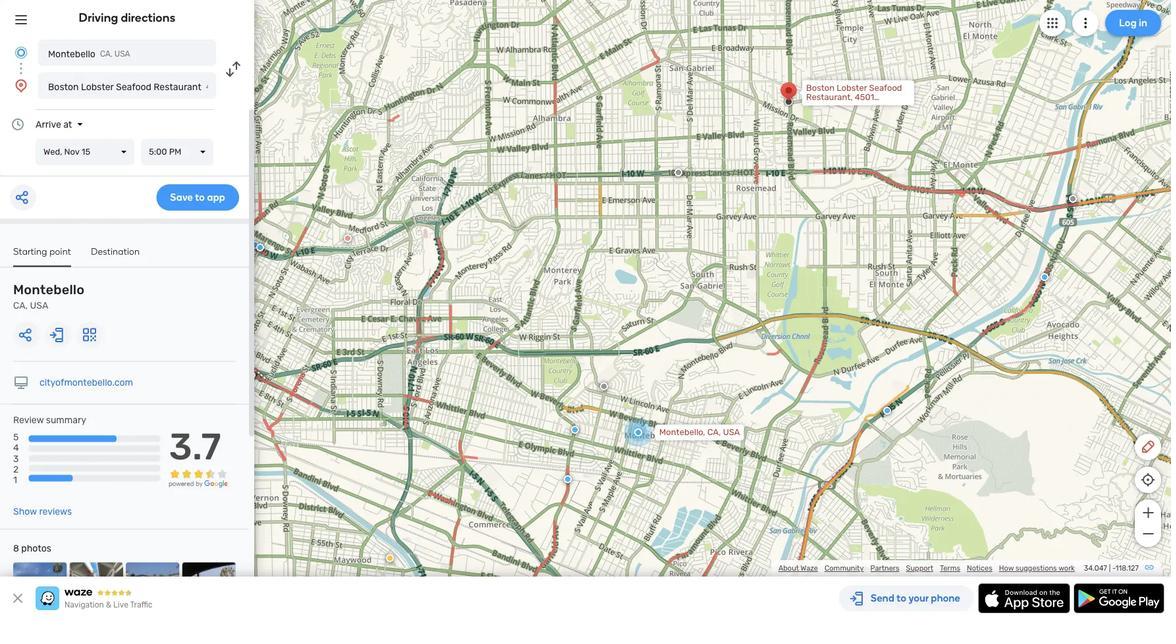 Task type: vqa. For each thing, say whether or not it's contained in the screenshot.
2
yes



Task type: locate. For each thing, give the bounding box(es) containing it.
cityofmontebello.com
[[40, 377, 133, 388]]

destination button
[[91, 246, 140, 266]]

1 horizontal spatial police image
[[1041, 273, 1049, 281]]

34.047
[[1084, 564, 1107, 573]]

boston lobster seafood restaurant button
[[38, 72, 216, 99]]

ca, down starting point button in the top of the page
[[13, 300, 28, 311]]

hazard image
[[386, 555, 394, 563]]

0 horizontal spatial usa
[[30, 300, 48, 311]]

support link
[[906, 564, 933, 573]]

starting
[[13, 246, 47, 257]]

1 horizontal spatial road closed image
[[344, 235, 352, 242]]

pm
[[169, 147, 181, 157]]

montebello ca, usa up lobster
[[48, 48, 130, 59]]

3
[[13, 453, 19, 464]]

usa right montebello, on the right of the page
[[723, 428, 740, 438]]

montebello,
[[659, 428, 705, 438]]

montebello ca, usa
[[48, 48, 130, 59], [13, 282, 85, 311]]

road closed image
[[344, 235, 352, 242], [248, 372, 256, 379]]

navigation & live traffic
[[65, 601, 152, 610]]

accident image
[[1069, 195, 1077, 203], [600, 383, 608, 391]]

location image
[[13, 78, 29, 94]]

0 vertical spatial montebello ca, usa
[[48, 48, 130, 59]]

usa
[[114, 49, 130, 59], [30, 300, 48, 311], [723, 428, 740, 438]]

community link
[[825, 564, 864, 573]]

suggestions
[[1016, 564, 1057, 573]]

computer image
[[13, 375, 29, 391]]

wed, nov 15
[[43, 147, 90, 157]]

0 horizontal spatial police image
[[883, 407, 891, 415]]

1
[[13, 475, 17, 485]]

how suggestions work link
[[999, 564, 1075, 573]]

0 vertical spatial usa
[[114, 49, 130, 59]]

driving
[[79, 11, 118, 25]]

montebello ca, usa down starting point button in the top of the page
[[13, 282, 85, 311]]

usa down starting point button in the top of the page
[[30, 300, 48, 311]]

2 horizontal spatial usa
[[723, 428, 740, 438]]

2 horizontal spatial ca,
[[708, 428, 721, 438]]

point
[[50, 246, 71, 257]]

x image
[[10, 591, 26, 607]]

image 1 of montebello, montebello image
[[13, 563, 67, 617]]

montebello
[[48, 48, 95, 59], [13, 282, 85, 298]]

0 vertical spatial police image
[[1041, 273, 1049, 281]]

1 vertical spatial usa
[[30, 300, 48, 311]]

montebello up boston
[[48, 48, 95, 59]]

5 4 3 2 1
[[13, 432, 19, 485]]

34.047 | -118.127
[[1084, 564, 1139, 573]]

1 vertical spatial road closed image
[[248, 372, 256, 379]]

link image
[[1144, 563, 1155, 573]]

0 vertical spatial ca,
[[100, 49, 113, 59]]

0 vertical spatial accident image
[[1069, 195, 1077, 203]]

5:00 pm list box
[[141, 139, 213, 165]]

partners
[[871, 564, 900, 573]]

reviews
[[39, 507, 72, 518]]

work
[[1059, 564, 1075, 573]]

montebello, ca, usa
[[659, 428, 740, 438]]

1 vertical spatial ca,
[[13, 300, 28, 311]]

2 vertical spatial ca,
[[708, 428, 721, 438]]

ca,
[[100, 49, 113, 59], [13, 300, 28, 311], [708, 428, 721, 438]]

image 2 of montebello, montebello image
[[69, 563, 123, 617]]

0 horizontal spatial accident image
[[600, 383, 608, 391]]

police image
[[1041, 273, 1049, 281], [883, 407, 891, 415]]

police image
[[251, 241, 259, 249], [256, 244, 264, 252], [571, 426, 579, 434], [564, 476, 572, 484]]

about waze community partners support terms notices how suggestions work
[[779, 564, 1075, 573]]

0 vertical spatial montebello
[[48, 48, 95, 59]]

2 vertical spatial usa
[[723, 428, 740, 438]]

usa up boston lobster seafood restaurant button
[[114, 49, 130, 59]]

montebello down starting point button in the top of the page
[[13, 282, 85, 298]]

ca, up lobster
[[100, 49, 113, 59]]

how
[[999, 564, 1014, 573]]

ca, right montebello, on the right of the page
[[708, 428, 721, 438]]

1 vertical spatial accident image
[[600, 383, 608, 391]]

restaurant
[[154, 81, 201, 92]]

0 horizontal spatial ca,
[[13, 300, 28, 311]]

community
[[825, 564, 864, 573]]



Task type: describe. For each thing, give the bounding box(es) containing it.
1 vertical spatial montebello ca, usa
[[13, 282, 85, 311]]

15
[[82, 147, 90, 157]]

boston
[[48, 81, 79, 92]]

destination
[[91, 246, 140, 257]]

118.127
[[1116, 564, 1139, 573]]

wed, nov 15 list box
[[36, 139, 134, 165]]

1 vertical spatial montebello
[[13, 282, 85, 298]]

arrive
[[36, 119, 61, 130]]

1 horizontal spatial ca,
[[100, 49, 113, 59]]

-
[[1113, 564, 1116, 573]]

terms
[[940, 564, 960, 573]]

seafood
[[116, 81, 151, 92]]

show
[[13, 507, 37, 518]]

live
[[113, 601, 128, 610]]

8
[[13, 544, 19, 554]]

directions
[[121, 11, 176, 25]]

zoom out image
[[1140, 526, 1156, 542]]

nov
[[64, 147, 80, 157]]

clock image
[[10, 117, 26, 132]]

2
[[13, 464, 19, 475]]

boston lobster seafood restaurant
[[48, 81, 201, 92]]

support
[[906, 564, 933, 573]]

partners link
[[871, 564, 900, 573]]

3.7
[[169, 425, 221, 469]]

image 4 of montebello, montebello image
[[182, 563, 236, 617]]

|
[[1109, 564, 1111, 573]]

zoom in image
[[1140, 505, 1156, 521]]

review
[[13, 415, 44, 426]]

summary
[[46, 415, 86, 426]]

5
[[13, 432, 19, 443]]

5:00
[[149, 147, 167, 157]]

about waze link
[[779, 564, 818, 573]]

1 vertical spatial police image
[[883, 407, 891, 415]]

&
[[106, 601, 111, 610]]

starting point button
[[13, 246, 71, 267]]

show reviews
[[13, 507, 72, 518]]

at
[[63, 119, 72, 130]]

about
[[779, 564, 799, 573]]

4
[[13, 443, 19, 454]]

waze
[[801, 564, 818, 573]]

image 3 of montebello, montebello image
[[126, 563, 180, 617]]

driving directions
[[79, 11, 176, 25]]

cityofmontebello.com link
[[40, 377, 133, 388]]

0 vertical spatial road closed image
[[344, 235, 352, 242]]

lobster
[[81, 81, 114, 92]]

pencil image
[[1140, 439, 1156, 455]]

current location image
[[13, 45, 29, 61]]

wed,
[[43, 147, 62, 157]]

5:00 pm
[[149, 147, 181, 157]]

traffic
[[130, 601, 152, 610]]

review summary
[[13, 415, 86, 426]]

notices
[[967, 564, 993, 573]]

terms link
[[940, 564, 960, 573]]

accident image
[[675, 169, 682, 177]]

1 horizontal spatial accident image
[[1069, 195, 1077, 203]]

1 horizontal spatial usa
[[114, 49, 130, 59]]

arrive at
[[36, 119, 72, 130]]

starting point
[[13, 246, 71, 257]]

8 photos
[[13, 544, 51, 554]]

notices link
[[967, 564, 993, 573]]

0 horizontal spatial road closed image
[[248, 372, 256, 379]]

navigation
[[65, 601, 104, 610]]

photos
[[21, 544, 51, 554]]



